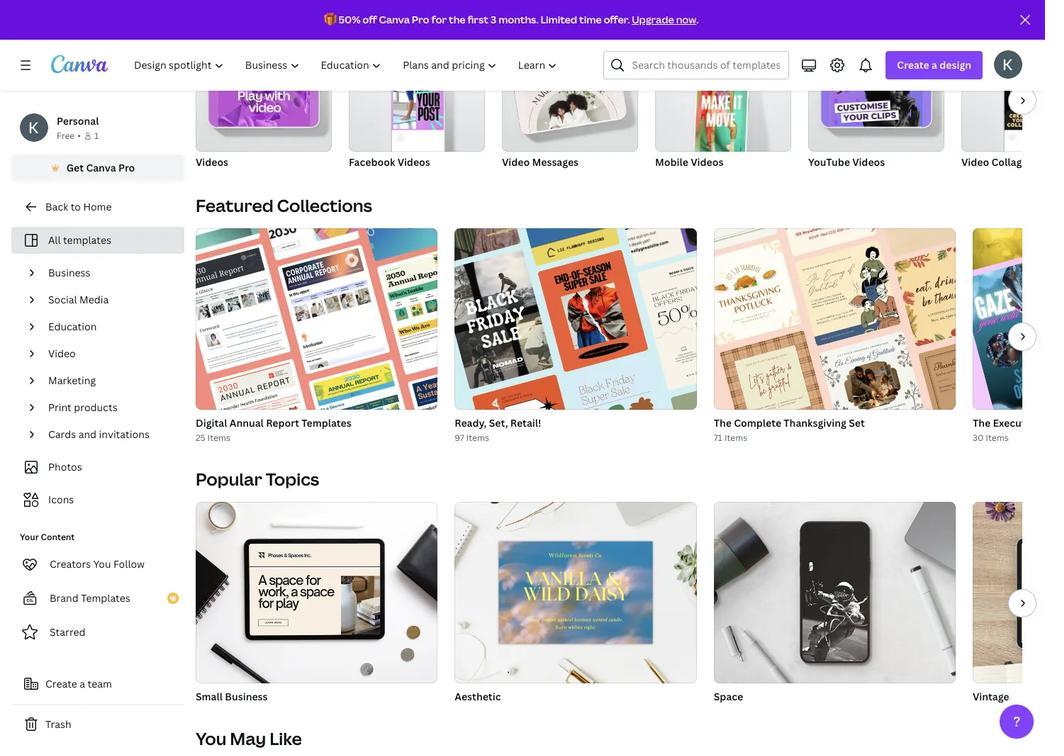 Task type: vqa. For each thing, say whether or not it's contained in the screenshot.
second 'Items' from left
yes



Task type: locate. For each thing, give the bounding box(es) containing it.
pro
[[412, 13, 429, 26], [118, 161, 135, 174]]

0 vertical spatial a
[[932, 58, 937, 72]]

1 horizontal spatial pro
[[412, 13, 429, 26]]

0 horizontal spatial social
[[48, 293, 77, 306]]

education link
[[43, 313, 176, 340]]

canva
[[379, 13, 410, 26], [86, 161, 116, 174]]

now
[[676, 13, 696, 26]]

1 vertical spatial pro
[[118, 161, 135, 174]]

the
[[449, 13, 466, 26]]

media
[[441, 16, 471, 30]]

1 horizontal spatial print
[[572, 16, 596, 30]]

video message image
[[502, 50, 638, 152], [522, 69, 618, 133]]

0 horizontal spatial a
[[80, 677, 85, 691]]

0 vertical spatial business
[[48, 266, 90, 279]]

time
[[579, 13, 602, 26]]

videos for facebook videos
[[397, 155, 430, 169]]

1 vertical spatial social
[[48, 293, 77, 306]]

social
[[410, 16, 439, 30], [48, 293, 77, 306]]

video messages
[[502, 155, 579, 169]]

products for print products button
[[598, 16, 642, 30]]

back to home
[[45, 200, 112, 213]]

0 vertical spatial templates
[[302, 416, 351, 430]]

messages
[[532, 155, 579, 169]]

business
[[48, 266, 90, 279], [225, 690, 268, 703]]

1 horizontal spatial video
[[502, 155, 530, 169]]

the for the complete thanksgiving set
[[714, 416, 732, 430]]

0 vertical spatial canva
[[379, 13, 410, 26]]

0 horizontal spatial create
[[45, 677, 77, 691]]

social left media at the left top of the page
[[410, 16, 439, 30]]

templates down you
[[81, 591, 130, 605]]

2 items from the left
[[466, 432, 489, 444]]

more button
[[670, 10, 707, 37]]

creators
[[50, 557, 91, 571]]

video left "messages"
[[502, 155, 530, 169]]

0 horizontal spatial the
[[714, 416, 732, 430]]

1 horizontal spatial social
[[410, 16, 439, 30]]

videos right the youtube
[[852, 155, 885, 169]]

pro up back to home link
[[118, 161, 135, 174]]

video
[[502, 155, 530, 169], [961, 155, 989, 169], [48, 347, 76, 360]]

1 vertical spatial canva
[[86, 161, 116, 174]]

video left collages
[[961, 155, 989, 169]]

0 horizontal spatial products
[[74, 401, 117, 414]]

video image
[[196, 50, 332, 152], [218, 75, 310, 127]]

video image inside 'link'
[[218, 75, 310, 127]]

a inside 'dropdown button'
[[932, 58, 937, 72]]

create a design
[[897, 58, 971, 72]]

create inside 'dropdown button'
[[897, 58, 929, 72]]

1 vertical spatial business
[[225, 690, 268, 703]]

print left offer.
[[572, 16, 596, 30]]

products
[[598, 16, 642, 30], [74, 401, 117, 414]]

collages
[[991, 155, 1032, 169]]

print products
[[572, 16, 642, 30], [48, 401, 117, 414]]

icons link
[[20, 486, 176, 513]]

print up cards
[[48, 401, 72, 414]]

youtube video image
[[808, 50, 944, 152], [830, 75, 922, 127]]

video for video collages
[[961, 155, 989, 169]]

print products for print products link
[[48, 401, 117, 414]]

pro inside get canva pro button
[[118, 161, 135, 174]]

0 vertical spatial create
[[897, 58, 929, 72]]

get canva pro button
[[11, 155, 184, 181]]

video collage image up collages
[[1004, 77, 1045, 130]]

0 horizontal spatial pro
[[118, 161, 135, 174]]

social inside social media link
[[48, 293, 77, 306]]

business up the social media
[[48, 266, 90, 279]]

more
[[676, 16, 701, 30]]

the inside 'the executive d 30 items'
[[973, 416, 991, 430]]

videos right facebook
[[397, 155, 430, 169]]

items down ready,
[[466, 432, 489, 444]]

videos inside button
[[505, 16, 538, 30]]

4 items from the left
[[986, 432, 1009, 444]]

a inside button
[[80, 677, 85, 691]]

1 vertical spatial create
[[45, 677, 77, 691]]

social up the education
[[48, 293, 77, 306]]

videos right mobile
[[691, 155, 723, 169]]

topics
[[266, 467, 319, 491]]

1 horizontal spatial a
[[932, 58, 937, 72]]

products inside button
[[598, 16, 642, 30]]

71
[[714, 432, 722, 444]]

0 horizontal spatial business
[[48, 266, 90, 279]]

1 horizontal spatial create
[[897, 58, 929, 72]]

3
[[490, 13, 496, 26]]

ready, set, retail! link
[[455, 415, 697, 431]]

1 horizontal spatial the
[[973, 416, 991, 430]]

popular topics
[[196, 467, 319, 491]]

create for create a team
[[45, 677, 77, 691]]

aesthetic link
[[455, 689, 697, 705]]

0 vertical spatial print
[[572, 16, 596, 30]]

a left design
[[932, 58, 937, 72]]

social media
[[410, 16, 471, 30]]

2 the from the left
[[973, 416, 991, 430]]

1 horizontal spatial products
[[598, 16, 642, 30]]

print products inside button
[[572, 16, 642, 30]]

mobile video image right mobile
[[694, 63, 748, 160]]

top level navigation element
[[125, 51, 570, 79]]

items inside digital annual report templates 25 items
[[207, 432, 230, 444]]

97
[[455, 432, 464, 444]]

canva right off
[[379, 13, 410, 26]]

•
[[77, 130, 81, 142]]

items right 71 at the bottom of the page
[[724, 432, 747, 444]]

0 horizontal spatial print
[[48, 401, 72, 414]]

featured
[[196, 194, 273, 217]]

1 horizontal spatial canva
[[379, 13, 410, 26]]

video collage image
[[961, 50, 1045, 152], [1004, 77, 1045, 130]]

1 horizontal spatial templates
[[302, 416, 351, 430]]

items down the executive d link
[[986, 432, 1009, 444]]

to
[[71, 200, 81, 213]]

featured collections
[[196, 194, 372, 217]]

design
[[940, 58, 971, 72]]

create left design
[[897, 58, 929, 72]]

personal
[[57, 114, 99, 128]]

youtube
[[808, 155, 850, 169]]

free
[[57, 130, 75, 142]]

get canva pro
[[66, 161, 135, 174]]

vintage
[[973, 690, 1009, 703]]

canva inside get canva pro button
[[86, 161, 116, 174]]

videos for youtube videos
[[852, 155, 885, 169]]

the up 71 at the bottom of the page
[[714, 416, 732, 430]]

0 horizontal spatial print products
[[48, 401, 117, 414]]

all templates
[[48, 233, 111, 247]]

a for team
[[80, 677, 85, 691]]

1 items from the left
[[207, 432, 230, 444]]

1 horizontal spatial print products
[[572, 16, 642, 30]]

facebook videos
[[349, 155, 430, 169]]

2 horizontal spatial video
[[961, 155, 989, 169]]

the up 30
[[973, 416, 991, 430]]

social inside social media button
[[410, 16, 439, 30]]

facebook video image
[[349, 50, 485, 152], [392, 77, 444, 130]]

1 vertical spatial a
[[80, 677, 85, 691]]

mobile videos link
[[655, 50, 791, 172]]

create a team
[[45, 677, 112, 691]]

0 horizontal spatial templates
[[81, 591, 130, 605]]

templates
[[302, 416, 351, 430], [81, 591, 130, 605]]

1 the from the left
[[714, 416, 732, 430]]

videos button
[[500, 10, 544, 37]]

templates right report
[[302, 416, 351, 430]]

videos up the "featured" on the top left
[[196, 155, 228, 169]]

0 vertical spatial products
[[598, 16, 642, 30]]

create a design button
[[886, 51, 983, 79]]

back to home link
[[11, 193, 184, 221]]

video collage image up video collages
[[961, 50, 1045, 152]]

the inside the complete thanksgiving set 71 items
[[714, 416, 732, 430]]

aesthetic
[[455, 690, 501, 703]]

video inside 'link'
[[961, 155, 989, 169]]

pro left for
[[412, 13, 429, 26]]

items
[[207, 432, 230, 444], [466, 432, 489, 444], [724, 432, 747, 444], [986, 432, 1009, 444]]

social media button
[[404, 10, 477, 37]]

digital annual report templates 25 items
[[196, 416, 351, 444]]

video up marketing
[[48, 347, 76, 360]]

print
[[572, 16, 596, 30], [48, 401, 72, 414]]

create left team at the left bottom of the page
[[45, 677, 77, 691]]

0 vertical spatial social
[[410, 16, 439, 30]]

1 vertical spatial products
[[74, 401, 117, 414]]

upgrade
[[632, 13, 674, 26]]

videos
[[505, 16, 538, 30], [196, 155, 228, 169], [397, 155, 430, 169], [691, 155, 723, 169], [852, 155, 885, 169]]

a left team at the left bottom of the page
[[80, 677, 85, 691]]

videos inside 'link'
[[196, 155, 228, 169]]

videos right 3
[[505, 16, 538, 30]]

icons
[[48, 493, 74, 506]]

media
[[79, 293, 109, 306]]

0 horizontal spatial video
[[48, 347, 76, 360]]

for
[[431, 13, 447, 26]]

print inside button
[[572, 16, 596, 30]]

create inside button
[[45, 677, 77, 691]]

None search field
[[604, 51, 789, 79]]

print for print products link
[[48, 401, 72, 414]]

social for social media
[[410, 16, 439, 30]]

1 vertical spatial templates
[[81, 591, 130, 605]]

1 vertical spatial print products
[[48, 401, 117, 414]]

print products link
[[43, 394, 176, 421]]

starred link
[[11, 618, 184, 647]]

mobile video image up mobile videos in the right top of the page
[[655, 50, 791, 152]]

30
[[973, 432, 984, 444]]

mobile video image
[[655, 50, 791, 152], [694, 63, 748, 160]]

items inside the complete thanksgiving set 71 items
[[724, 432, 747, 444]]

canva right get
[[86, 161, 116, 174]]

ready, set, retail! 97 items
[[455, 416, 541, 444]]

business right small
[[225, 690, 268, 703]]

aesthetic image
[[455, 502, 697, 683]]

3 items from the left
[[724, 432, 747, 444]]

0 horizontal spatial canva
[[86, 161, 116, 174]]

brand templates
[[50, 591, 130, 605]]

small
[[196, 690, 223, 703]]

the executive d 30 items
[[973, 416, 1045, 444]]

items down digital
[[207, 432, 230, 444]]

0 vertical spatial print products
[[572, 16, 642, 30]]

popular
[[196, 467, 262, 491]]

1 vertical spatial print
[[48, 401, 72, 414]]



Task type: describe. For each thing, give the bounding box(es) containing it.
the complete thanksgiving set link
[[714, 415, 956, 431]]

🎁
[[324, 13, 336, 26]]

25
[[196, 432, 205, 444]]

home
[[83, 200, 112, 213]]

space
[[714, 690, 743, 703]]

business link
[[43, 259, 176, 286]]

creators you follow link
[[11, 550, 184, 579]]

team
[[88, 677, 112, 691]]

social media link
[[43, 286, 176, 313]]

small business
[[196, 690, 268, 703]]

back
[[45, 200, 68, 213]]

items inside 'the executive d 30 items'
[[986, 432, 1009, 444]]

mobile video image inside mobile videos link
[[694, 63, 748, 160]]

0 vertical spatial pro
[[412, 13, 429, 26]]

cards and invitations
[[48, 428, 149, 441]]

1
[[94, 130, 99, 142]]

video collage image inside 'link'
[[1004, 77, 1045, 130]]

all
[[48, 233, 61, 247]]

trash link
[[11, 710, 184, 739]]

report
[[266, 416, 299, 430]]

d
[[1042, 416, 1045, 430]]

marketing
[[48, 374, 96, 387]]

videos link
[[196, 50, 332, 172]]

templates
[[63, 233, 111, 247]]

follow
[[113, 557, 145, 571]]

print products button
[[566, 10, 648, 37]]

create for create a design
[[897, 58, 929, 72]]

kendall parks image
[[994, 50, 1022, 79]]

your content
[[20, 531, 75, 543]]

upgrade now button
[[632, 13, 696, 26]]

videos for mobile videos
[[691, 155, 723, 169]]

you
[[93, 557, 111, 571]]

the complete thanksgiving set 71 items
[[714, 416, 865, 444]]

set,
[[489, 416, 508, 430]]

presentations
[[308, 16, 376, 30]]

executive
[[993, 416, 1040, 430]]

cards and invitations link
[[43, 421, 176, 448]]

mobile videos
[[655, 155, 723, 169]]

retail!
[[510, 416, 541, 430]]

trash
[[45, 717, 71, 731]]

facebook
[[349, 155, 395, 169]]

.
[[696, 13, 699, 26]]

video messages link
[[502, 50, 638, 172]]

vintage link
[[973, 689, 1045, 705]]

get
[[66, 161, 84, 174]]

photos link
[[20, 454, 176, 481]]

the for the executive d
[[973, 416, 991, 430]]

business inside "link"
[[48, 266, 90, 279]]

video collages
[[961, 155, 1032, 169]]

brand
[[50, 591, 79, 605]]

facebook videos link
[[349, 50, 485, 172]]

youtube videos
[[808, 155, 885, 169]]

cards
[[48, 428, 76, 441]]

off
[[362, 13, 377, 26]]

print for print products button
[[572, 16, 596, 30]]

digital
[[196, 416, 227, 430]]

your
[[20, 531, 39, 543]]

ready,
[[455, 416, 487, 430]]

small business image
[[196, 502, 438, 683]]

video collages link
[[961, 50, 1045, 172]]

space link
[[714, 689, 956, 705]]

space image
[[714, 502, 956, 683]]

starred
[[50, 625, 86, 639]]

vintage image
[[973, 502, 1045, 683]]

1 horizontal spatial business
[[225, 690, 268, 703]]

video link
[[43, 340, 176, 367]]

invitations
[[99, 428, 149, 441]]

youtube videos link
[[808, 50, 944, 172]]

photos
[[48, 460, 82, 474]]

complete
[[734, 416, 781, 430]]

Search search field
[[632, 52, 780, 79]]

🎁 50% off canva pro for the first 3 months. limited time offer. upgrade now .
[[324, 13, 699, 26]]

templates inside digital annual report templates 25 items
[[302, 416, 351, 430]]

a for design
[[932, 58, 937, 72]]

video for video messages
[[502, 155, 530, 169]]

marketing link
[[43, 367, 176, 394]]

free •
[[57, 130, 81, 142]]

items inside 'ready, set, retail! 97 items'
[[466, 432, 489, 444]]

thanksgiving
[[784, 416, 846, 430]]

small business link
[[196, 689, 438, 705]]

create a team button
[[11, 670, 184, 698]]

first
[[468, 13, 488, 26]]

print products for print products button
[[572, 16, 642, 30]]

content
[[41, 531, 75, 543]]

set
[[849, 416, 865, 430]]

social for social media
[[48, 293, 77, 306]]

mobile
[[655, 155, 688, 169]]

products for print products link
[[74, 401, 117, 414]]

months.
[[498, 13, 539, 26]]



